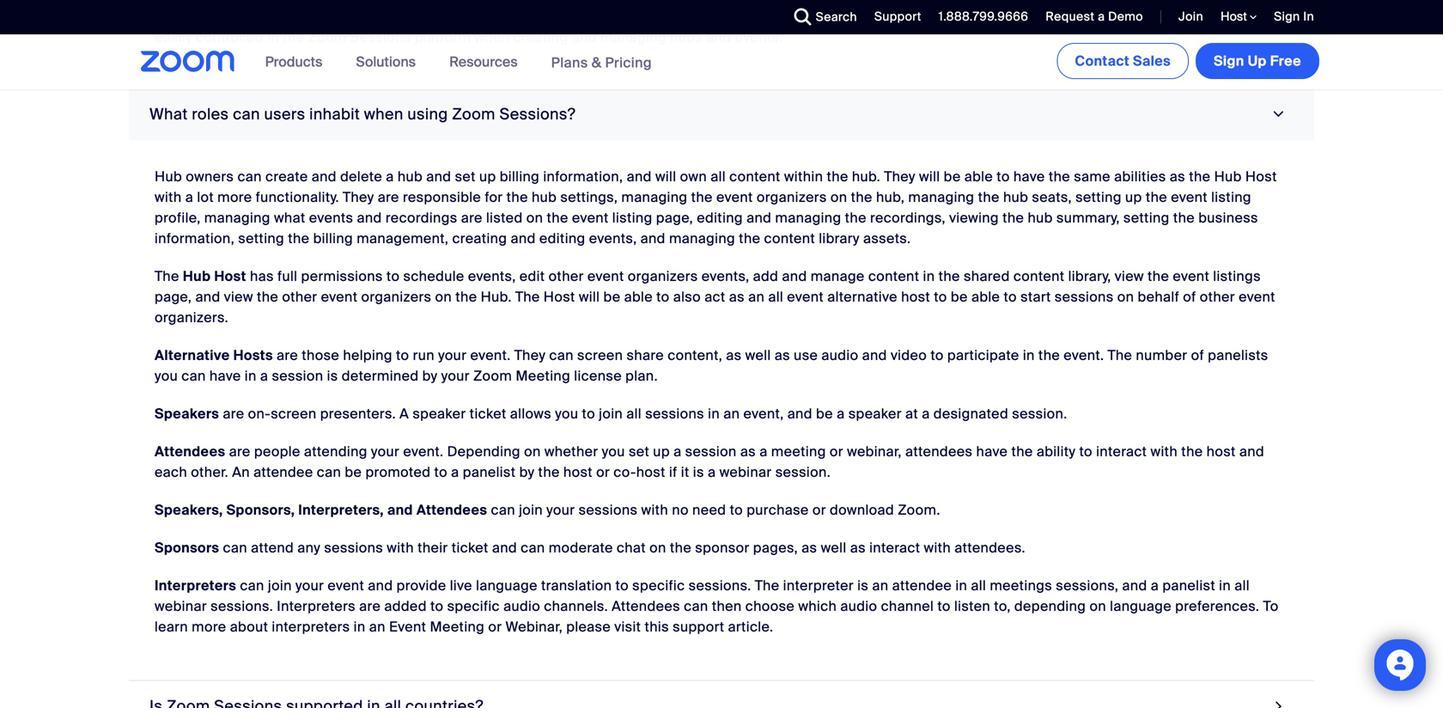 Task type: vqa. For each thing, say whether or not it's contained in the screenshot.
channels.
yes



Task type: locate. For each thing, give the bounding box(es) containing it.
creating inside hub owners can create and delete a hub and set up billing information, and will own all content within the hub. they will be able to have the same abilities as the hub host with a lot more functionality. they are responsible for the hub settings, managing the event organizers on the hub, managing the hub seats, setting up the event listing profile, managing what events and recordings are listed on the event listing page, editing and managing the recordings, viewing the hub summary, setting the business information, setting the billing management, creating and editing events, and managing the content library assets.
[[452, 229, 507, 247]]

0 vertical spatial you
[[155, 367, 178, 385]]

event.
[[470, 346, 511, 364], [1064, 346, 1105, 364], [403, 442, 444, 461]]

0 horizontal spatial attendee
[[254, 463, 313, 481]]

host left has
[[214, 267, 246, 285]]

by inside are people attending your event. depending on whether you set up a session as a meeting or webinar, attendees have the ability to interact with the host and each other. an attendee can be promoted to a panelist by the host or co-host if it is a webinar session.
[[520, 463, 535, 481]]

1 horizontal spatial information,
[[543, 167, 623, 186]]

0 horizontal spatial sessions
[[228, 8, 289, 26]]

private
[[527, 8, 572, 26]]

you inside are those helping to run your event. they can screen share content, as well as use audio and video to participate in the event. the number of panelists you can have in a session is determined by your zoom meeting license plan.
[[155, 367, 178, 385]]

hub
[[155, 167, 182, 186], [1215, 167, 1242, 186], [183, 267, 211, 285]]

number
[[1136, 346, 1188, 364]]

creating inside yes, zoom sessions provides the functionality to create private or public events. both event hubs and specific events can be made public or private. these settings are easily controlled in the zoom sessions platform when creating and managing hubs and events.
[[513, 28, 568, 46]]

managing
[[601, 28, 667, 46], [622, 188, 688, 206], [909, 188, 975, 206], [204, 209, 270, 227], [775, 209, 842, 227], [669, 229, 736, 247]]

panelist down depending at left bottom
[[463, 463, 516, 481]]

in
[[267, 28, 279, 46], [923, 267, 935, 285], [1023, 346, 1035, 364], [245, 367, 257, 385], [708, 405, 720, 423], [956, 577, 968, 595], [1220, 577, 1231, 595], [354, 618, 366, 636]]

can down speakers, sponsors, interpreters, and attendees can join your sessions with no need to purchase or download zoom. on the bottom
[[521, 539, 545, 557]]

0 horizontal spatial screen
[[271, 405, 317, 423]]

plans & pricing link
[[551, 53, 652, 72], [551, 53, 652, 72]]

the inside has full permissions to schedule events, edit other event organizers events, add and manage content in the shared content library, view the event listings page, and view the other event organizers on the hub. the host will be able to also act as an all event alternative host to be able to start sessions on behalf of other event organizers.
[[516, 288, 540, 306]]

set up responsible
[[455, 167, 476, 186]]

0 vertical spatial more
[[218, 188, 252, 206]]

by up speakers, sponsors, interpreters, and attendees can join your sessions with no need to purchase or download zoom. on the bottom
[[520, 463, 535, 481]]

banner containing contact sales
[[120, 34, 1323, 91]]

a inside can join your event and provide live language translation to specific sessions. the interpreter is an attendee in all meetings sessions, and a panelist in all webinar sessions. interpreters are added to specific audio channels. attendees can then choose which audio channel to listen to, depending on language preferences. to learn more about interpreters in an event meeting or webinar, please visit this support article.
[[1151, 577, 1159, 595]]

content up add
[[764, 229, 816, 247]]

on inside are people attending your event. depending on whether you set up a session as a meeting or webinar, attendees have the ability to interact with the host and each other. an attendee can be promoted to a panelist by the host or co-host if it is a webinar session.
[[524, 442, 541, 461]]

sponsors
[[155, 539, 219, 557]]

attendees.
[[955, 539, 1026, 557]]

0 vertical spatial session
[[272, 367, 323, 385]]

will inside has full permissions to schedule events, edit other event organizers events, add and manage content in the shared content library, view the event listings page, and view the other event organizers on the hub. the host will be able to also act as an all event alternative host to be able to start sessions on behalf of other event organizers.
[[579, 288, 600, 306]]

1 horizontal spatial sessions
[[350, 28, 411, 46]]

private.
[[1085, 8, 1134, 26]]

event up business on the right of page
[[1171, 188, 1208, 206]]

1 horizontal spatial organizers
[[628, 267, 698, 285]]

promoted
[[366, 463, 431, 481]]

interpreters down sponsors
[[155, 577, 236, 595]]

meeting inside are those helping to run your event. they can screen share content, as well as use audio and video to participate in the event. the number of panelists you can have in a session is determined by your zoom meeting license plan.
[[516, 367, 571, 385]]

1 horizontal spatial have
[[977, 442, 1008, 461]]

the up choose
[[755, 577, 780, 595]]

setting
[[1076, 188, 1122, 206], [1124, 209, 1170, 227], [238, 229, 284, 247]]

meetings
[[990, 577, 1053, 595]]

be inside hub owners can create and delete a hub and set up billing information, and will own all content within the hub. they will be able to have the same abilities as the hub host with a lot more functionality. they are responsible for the hub settings, managing the event organizers on the hub, managing the hub seats, setting up the event listing profile, managing what events and recordings are listed on the event listing page, editing and managing the recordings, viewing the hub summary, setting the business information, setting the billing management, creating and editing events, and managing the content library assets.
[[944, 167, 961, 186]]

profile,
[[155, 209, 201, 227]]

ticket for their
[[452, 539, 489, 557]]

hub down seats,
[[1028, 209, 1053, 227]]

host right join
[[1221, 9, 1250, 24]]

full
[[278, 267, 298, 285]]

specific inside yes, zoom sessions provides the functionality to create private or public events. both event hubs and specific events can be made public or private. these settings are easily controlled in the zoom sessions platform when creating and managing hubs and events.
[[829, 8, 882, 26]]

0 horizontal spatial is
[[327, 367, 338, 385]]

0 horizontal spatial billing
[[313, 229, 353, 247]]

to right the video
[[931, 346, 944, 364]]

events inside hub owners can create and delete a hub and set up billing information, and will own all content within the hub. they will be able to have the same abilities as the hub host with a lot more functionality. they are responsible for the hub settings, managing the event organizers on the hub, managing the hub seats, setting up the event listing profile, managing what events and recordings are listed on the event listing page, editing and managing the recordings, viewing the hub summary, setting the business information, setting the billing management, creating and editing events, and managing the content library assets.
[[309, 209, 353, 227]]

1 vertical spatial is
[[693, 463, 704, 481]]

screen up license
[[577, 346, 623, 364]]

view down has
[[224, 288, 253, 306]]

your up promoted
[[371, 442, 400, 461]]

in inside has full permissions to schedule events, edit other event organizers events, add and manage content in the shared content library, view the event listings page, and view the other event organizers on the hub. the host will be able to also act as an all event alternative host to be able to start sessions on behalf of other event organizers.
[[923, 267, 935, 285]]

on
[[831, 188, 848, 206], [527, 209, 543, 227], [435, 288, 452, 306], [1118, 288, 1135, 306], [524, 442, 541, 461], [650, 539, 667, 557], [1090, 597, 1107, 615]]

yes,
[[155, 8, 182, 26]]

specific
[[829, 8, 882, 26], [633, 577, 685, 595], [447, 597, 500, 615]]

depending
[[447, 442, 521, 461]]

can up the about at the bottom left
[[240, 577, 264, 595]]

are left those
[[277, 346, 298, 364]]

session. inside are people attending your event. depending on whether you set up a session as a meeting or webinar, attendees have the ability to interact with the host and each other. an attendee can be promoted to a panelist by the host or co-host if it is a webinar session.
[[776, 463, 831, 481]]

have inside are those helping to run your event. they can screen share content, as well as use audio and video to participate in the event. the number of panelists you can have in a session is determined by your zoom meeting license plan.
[[210, 367, 241, 385]]

preferences.
[[1176, 597, 1260, 615]]

1.888.799.9666 button
[[926, 0, 1033, 34], [939, 9, 1029, 24]]

in up listen at the bottom right of page
[[956, 577, 968, 595]]

1 horizontal spatial will
[[656, 167, 677, 186]]

of right behalf
[[1184, 288, 1197, 306]]

sign for sign up free
[[1214, 52, 1245, 70]]

zoom up controlled
[[186, 8, 224, 26]]

download
[[830, 501, 895, 519]]

are right settings
[[1239, 8, 1261, 26]]

hub left settings,
[[532, 188, 557, 206]]

right image inside what roles can users inhabit when using zoom sessions? dropdown button
[[1268, 106, 1291, 122]]

resources button
[[450, 34, 526, 89]]

1 vertical spatial attendee
[[893, 577, 952, 595]]

2 vertical spatial up
[[653, 442, 670, 461]]

resources
[[450, 53, 518, 71]]

1 horizontal spatial is
[[693, 463, 704, 481]]

alternative
[[828, 288, 898, 306]]

set inside are people attending your event. depending on whether you set up a session as a meeting or webinar, attendees have the ability to interact with the host and each other. an attendee can be promoted to a panelist by the host or co-host if it is a webinar session.
[[629, 442, 650, 461]]

you down the alternative
[[155, 367, 178, 385]]

1 vertical spatial editing
[[540, 229, 586, 247]]

1 vertical spatial right image
[[1271, 695, 1287, 708]]

the inside are those helping to run your event. they can screen share content, as well as use audio and video to participate in the event. the number of panelists you can have in a session is determined by your zoom meeting license plan.
[[1039, 346, 1061, 364]]

0 vertical spatial billing
[[500, 167, 540, 186]]

own
[[680, 167, 707, 186]]

page, inside has full permissions to schedule events, edit other event organizers events, add and manage content in the shared content library, view the event listings page, and view the other event organizers on the hub. the host will be able to also act as an all event alternative host to be able to start sessions on behalf of other event organizers.
[[155, 288, 192, 306]]

session inside are those helping to run your event. they can screen share content, as well as use audio and video to participate in the event. the number of panelists you can have in a session is determined by your zoom meeting license plan.
[[272, 367, 323, 385]]

more inside hub owners can create and delete a hub and set up billing information, and will own all content within the hub. they will be able to have the same abilities as the hub host with a lot more functionality. they are responsible for the hub settings, managing the event organizers on the hub, managing the hub seats, setting up the event listing profile, managing what events and recordings are listed on the event listing page, editing and managing the recordings, viewing the hub summary, setting the business information, setting the billing management, creating and editing events, and managing the content library assets.
[[218, 188, 252, 206]]

interact inside are people attending your event. depending on whether you set up a session as a meeting or webinar, attendees have the ability to interact with the host and each other. an attendee can be promoted to a panelist by the host or co-host if it is a webinar session.
[[1097, 442, 1147, 461]]

more inside can join your event and provide live language translation to specific sessions. the interpreter is an attendee in all meetings sessions, and a panelist in all webinar sessions. interpreters are added to specific audio channels. attendees can then choose which audio channel to listen to, depending on language preferences. to learn more about interpreters in an event meeting or webinar, please visit this support article.
[[192, 618, 226, 636]]

any
[[298, 539, 321, 557]]

is down those
[[327, 367, 338, 385]]

create up resources dropdown button
[[480, 8, 523, 26]]

0 horizontal spatial setting
[[238, 229, 284, 247]]

settings
[[1182, 8, 1236, 26]]

0 vertical spatial up
[[479, 167, 496, 186]]

they inside are those helping to run your event. they can screen share content, as well as use audio and video to participate in the event. the number of panelists you can have in a session is determined by your zoom meeting license plan.
[[515, 346, 546, 364]]

0 vertical spatial screen
[[577, 346, 623, 364]]

settings,
[[561, 188, 618, 206]]

chat
[[617, 539, 646, 557]]

or inside can join your event and provide live language translation to specific sessions. the interpreter is an attendee in all meetings sessions, and a panelist in all webinar sessions. interpreters are added to specific audio channels. attendees can then choose which audio channel to listen to, depending on language preferences. to learn more about interpreters in an event meeting or webinar, please visit this support article.
[[488, 618, 502, 636]]

channel
[[881, 597, 934, 615]]

more right lot
[[218, 188, 252, 206]]

can inside hub owners can create and delete a hub and set up billing information, and will own all content within the hub. they will be able to have the same abilities as the hub host with a lot more functionality. they are responsible for the hub settings, managing the event organizers on the hub, managing the hub seats, setting up the event listing profile, managing what events and recordings are listed on the event listing page, editing and managing the recordings, viewing the hub summary, setting the business information, setting the billing management, creating and editing events, and managing the content library assets.
[[238, 167, 262, 186]]

2 vertical spatial they
[[515, 346, 546, 364]]

event
[[389, 618, 426, 636]]

library,
[[1069, 267, 1112, 285]]

be inside are people attending your event. depending on whether you set up a session as a meeting or webinar, attendees have the ability to interact with the host and each other. an attendee can be promoted to a panelist by the host or co-host if it is a webinar session.
[[345, 463, 362, 481]]

0 horizontal spatial creating
[[452, 229, 507, 247]]

0 vertical spatial panelist
[[463, 463, 516, 481]]

event down what roles can users inhabit when using zoom sessions? dropdown button
[[717, 188, 753, 206]]

0 horizontal spatial when
[[364, 104, 404, 124]]

0 vertical spatial have
[[1014, 167, 1045, 186]]

content
[[730, 167, 781, 186], [764, 229, 816, 247], [869, 267, 920, 285], [1014, 267, 1065, 285]]

allows
[[510, 405, 552, 423]]

1 vertical spatial meeting
[[430, 618, 485, 636]]

0 vertical spatial when
[[475, 28, 510, 46]]

an inside has full permissions to schedule events, edit other event organizers events, add and manage content in the shared content library, view the event listings page, and view the other event organizers on the hub. the host will be able to also act as an all event alternative host to be able to start sessions on behalf of other event organizers.
[[749, 288, 765, 306]]

can
[[933, 8, 958, 26], [233, 104, 260, 124], [238, 167, 262, 186], [549, 346, 574, 364], [182, 367, 206, 385], [317, 463, 341, 481], [491, 501, 515, 519], [223, 539, 247, 557], [521, 539, 545, 557], [240, 577, 264, 595], [684, 597, 709, 615]]

setting down "what"
[[238, 229, 284, 247]]

please
[[567, 618, 611, 636]]

0 vertical spatial editing
[[697, 209, 743, 227]]

view
[[1115, 267, 1144, 285], [224, 288, 253, 306]]

event inside yes, zoom sessions provides the functionality to create private or public events. both event hubs and specific events can be made public or private. these settings are easily controlled in the zoom sessions platform when creating and managing hubs and events.
[[724, 8, 761, 26]]

sign for sign in
[[1274, 9, 1301, 24]]

request
[[1046, 9, 1095, 24]]

2 horizontal spatial is
[[858, 577, 869, 595]]

events inside yes, zoom sessions provides the functionality to create private or public events. both event hubs and specific events can be made public or private. these settings are easily controlled in the zoom sessions platform when creating and managing hubs and events.
[[885, 8, 930, 26]]

organizers up also
[[628, 267, 698, 285]]

zoom
[[186, 8, 224, 26], [308, 28, 347, 46], [452, 104, 496, 124], [474, 367, 512, 385]]

1 vertical spatial join
[[519, 501, 543, 519]]

ticket right their
[[452, 539, 489, 557]]

can inside dropdown button
[[233, 104, 260, 124]]

1 vertical spatial more
[[192, 618, 226, 636]]

1 vertical spatial create
[[266, 167, 308, 186]]

ticket for speaker
[[470, 405, 507, 423]]

or
[[576, 8, 589, 26], [1068, 8, 1081, 26], [830, 442, 844, 461], [596, 463, 610, 481], [813, 501, 827, 519], [488, 618, 502, 636]]

attendees up this
[[612, 597, 681, 615]]

more
[[218, 188, 252, 206], [192, 618, 226, 636]]

sign inside button
[[1214, 52, 1245, 70]]

0 vertical spatial create
[[480, 8, 523, 26]]

request a demo
[[1046, 9, 1144, 24]]

0 vertical spatial meeting
[[516, 367, 571, 385]]

to down management,
[[387, 267, 400, 285]]

well
[[746, 346, 771, 364], [821, 539, 847, 557]]

to inside hub owners can create and delete a hub and set up billing information, and will own all content within the hub. they will be able to have the same abilities as the hub host with a lot more functionality. they are responsible for the hub settings, managing the event organizers on the hub, managing the hub seats, setting up the event listing profile, managing what events and recordings are listed on the event listing page, editing and managing the recordings, viewing the hub summary, setting the business information, setting the billing management, creating and editing events, and managing the content library assets.
[[997, 167, 1010, 186]]

responsible
[[403, 188, 481, 206]]

well left the use
[[746, 346, 771, 364]]

1 horizontal spatial attendees
[[417, 501, 487, 519]]

sales
[[1133, 52, 1171, 70]]

1 vertical spatial ticket
[[452, 539, 489, 557]]

is inside are those helping to run your event. they can screen share content, as well as use audio and video to participate in the event. the number of panelists you can have in a session is determined by your zoom meeting license plan.
[[327, 367, 338, 385]]

sessions
[[1055, 288, 1114, 306], [646, 405, 705, 423], [579, 501, 638, 519], [324, 539, 383, 557]]

0 horizontal spatial public
[[593, 8, 634, 26]]

join link
[[1166, 0, 1208, 34], [1179, 9, 1204, 24]]

up up for
[[479, 167, 496, 186]]

1 vertical spatial organizers
[[628, 267, 698, 285]]

1 vertical spatial by
[[520, 463, 535, 481]]

when up resources
[[475, 28, 510, 46]]

session. up ability on the bottom of page
[[1013, 405, 1068, 423]]

editing up edit
[[540, 229, 586, 247]]

1 vertical spatial session
[[685, 442, 737, 461]]

attendees inside can join your event and provide live language translation to specific sessions. the interpreter is an attendee in all meetings sessions, and a panelist in all webinar sessions. interpreters are added to specific audio channels. attendees can then choose which audio channel to listen to, depending on language preferences. to learn more about interpreters in an event meeting or webinar, please visit this support article.
[[612, 597, 681, 615]]

webinar inside can join your event and provide live language translation to specific sessions. the interpreter is an attendee in all meetings sessions, and a panelist in all webinar sessions. interpreters are added to specific audio channels. attendees can then choose which audio channel to listen to, depending on language preferences. to learn more about interpreters in an event meeting or webinar, please visit this support article.
[[155, 597, 207, 615]]

be
[[961, 8, 978, 26], [944, 167, 961, 186], [604, 288, 621, 306], [951, 288, 968, 306], [816, 405, 833, 423], [345, 463, 362, 481]]

right image
[[1268, 106, 1291, 122], [1271, 695, 1287, 708]]

event. inside are people attending your event. depending on whether you set up a session as a meeting or webinar, attendees have the ability to interact with the host and each other. an attendee can be promoted to a panelist by the host or co-host if it is a webinar session.
[[403, 442, 444, 461]]

0 vertical spatial events
[[885, 8, 930, 26]]

event. left 'number'
[[1064, 346, 1105, 364]]

interact right ability on the bottom of page
[[1097, 442, 1147, 461]]

2 horizontal spatial you
[[602, 442, 625, 461]]

a
[[1098, 9, 1105, 24], [386, 167, 394, 186], [185, 188, 193, 206], [260, 367, 268, 385], [837, 405, 845, 423], [922, 405, 930, 423], [674, 442, 682, 461], [760, 442, 768, 461], [451, 463, 459, 481], [708, 463, 716, 481], [1151, 577, 1159, 595]]

schedule
[[403, 267, 465, 285]]

page, up organizers.
[[155, 288, 192, 306]]

platform
[[415, 28, 471, 46]]

easily
[[155, 28, 193, 46]]

create up functionality.
[[266, 167, 308, 186]]

1 horizontal spatial attendee
[[893, 577, 952, 595]]

as down download at the bottom right
[[851, 539, 866, 557]]

up for content
[[479, 167, 496, 186]]

with inside hub owners can create and delete a hub and set up billing information, and will own all content within the hub. they will be able to have the same abilities as the hub host with a lot more functionality. they are responsible for the hub settings, managing the event organizers on the hub, managing the hub seats, setting up the event listing profile, managing what events and recordings are listed on the event listing page, editing and managing the recordings, viewing the hub summary, setting the business information, setting the billing management, creating and editing events, and managing the content library assets.
[[155, 188, 182, 206]]

0 horizontal spatial specific
[[447, 597, 500, 615]]

2 vertical spatial join
[[268, 577, 292, 595]]

is inside are people attending your event. depending on whether you set up a session as a meeting or webinar, attendees have the ability to interact with the host and each other. an attendee can be promoted to a panelist by the host or co-host if it is a webinar session.
[[693, 463, 704, 481]]

1 vertical spatial attendees
[[417, 501, 487, 519]]

as
[[1170, 167, 1186, 186], [729, 288, 745, 306], [726, 346, 742, 364], [775, 346, 791, 364], [741, 442, 756, 461], [802, 539, 818, 557], [851, 539, 866, 557]]

0 vertical spatial listing
[[1212, 188, 1252, 206]]

the
[[353, 8, 375, 26], [283, 28, 304, 46], [827, 167, 849, 186], [1049, 167, 1071, 186], [1189, 167, 1211, 186], [507, 188, 528, 206], [691, 188, 713, 206], [851, 188, 873, 206], [978, 188, 1000, 206], [1146, 188, 1168, 206], [547, 209, 569, 227], [845, 209, 867, 227], [1003, 209, 1025, 227], [1174, 209, 1195, 227], [288, 229, 310, 247], [739, 229, 761, 247], [939, 267, 961, 285], [1148, 267, 1170, 285], [257, 288, 279, 306], [456, 288, 477, 306], [1039, 346, 1061, 364], [1012, 442, 1033, 461], [1182, 442, 1203, 461], [538, 463, 560, 481], [670, 539, 692, 557]]

to left listen at the bottom right of page
[[938, 597, 951, 615]]

language right live
[[476, 577, 538, 595]]

0 vertical spatial set
[[455, 167, 476, 186]]

host inside has full permissions to schedule events, edit other event organizers events, add and manage content in the shared content library, view the event listings page, and view the other event organizers on the hub. the host will be able to also act as an all event alternative host to be able to start sessions on behalf of other event organizers.
[[544, 288, 575, 306]]

editing down own
[[697, 209, 743, 227]]

are up an
[[229, 442, 251, 461]]

product information navigation
[[252, 34, 665, 91]]

up inside are people attending your event. depending on whether you set up a session as a meeting or webinar, attendees have the ability to interact with the host and each other. an attendee can be promoted to a panelist by the host or co-host if it is a webinar session.
[[653, 442, 670, 461]]

live
[[450, 577, 473, 595]]

license
[[574, 367, 622, 385]]

banner
[[120, 34, 1323, 91]]

as right 'act'
[[729, 288, 745, 306]]

will up recordings,
[[919, 167, 941, 186]]

0 vertical spatial specific
[[829, 8, 882, 26]]

host inside hub owners can create and delete a hub and set up billing information, and will own all content within the hub. they will be able to have the same abilities as the hub host with a lot more functionality. they are responsible for the hub settings, managing the event organizers on the hub, managing the hub seats, setting up the event listing profile, managing what events and recordings are listed on the event listing page, editing and managing the recordings, viewing the hub summary, setting the business information, setting the billing management, creating and editing events, and managing the content library assets.
[[1246, 167, 1278, 186]]

up for webinar,
[[653, 442, 670, 461]]

hub up responsible
[[398, 167, 423, 186]]

up
[[1248, 52, 1267, 70]]

2 public from the left
[[1023, 8, 1064, 26]]

interpreters
[[155, 577, 236, 595], [277, 597, 356, 615]]

1 horizontal spatial events
[[885, 8, 930, 26]]

determined
[[342, 367, 419, 385]]

zoom inside are those helping to run your event. they can screen share content, as well as use audio and video to participate in the event. the number of panelists you can have in a session is determined by your zoom meeting license plan.
[[474, 367, 512, 385]]

on down allows
[[524, 442, 541, 461]]

0 vertical spatial of
[[1184, 288, 1197, 306]]

1 horizontal spatial screen
[[577, 346, 623, 364]]

0 vertical spatial sessions.
[[689, 577, 752, 595]]

provides
[[292, 8, 350, 26]]

audio right the use
[[822, 346, 859, 364]]

video
[[891, 346, 927, 364]]

contact sales
[[1075, 52, 1171, 70]]

set
[[455, 167, 476, 186], [629, 442, 650, 461]]

an
[[749, 288, 765, 306], [724, 405, 740, 423], [873, 577, 889, 595], [369, 618, 386, 636]]

listing
[[1212, 188, 1252, 206], [613, 209, 653, 227]]

screen
[[577, 346, 623, 364], [271, 405, 317, 423]]

added
[[384, 597, 427, 615]]

your inside are people attending your event. depending on whether you set up a session as a meeting or webinar, attendees have the ability to interact with the host and each other. an attendee can be promoted to a panelist by the host or co-host if it is a webinar session.
[[371, 442, 400, 461]]

content,
[[668, 346, 723, 364]]

2 vertical spatial you
[[602, 442, 625, 461]]

0 vertical spatial sign
[[1274, 9, 1301, 24]]

0 horizontal spatial organizers
[[361, 288, 432, 306]]

able left also
[[624, 288, 653, 306]]

organizers
[[757, 188, 827, 206], [628, 267, 698, 285], [361, 288, 432, 306]]

support
[[673, 618, 725, 636]]

can right owners at the top left of the page
[[238, 167, 262, 186]]

to
[[1264, 597, 1279, 615]]

which
[[799, 597, 837, 615]]

sessions.
[[689, 577, 752, 595], [211, 597, 273, 615]]

0 horizontal spatial they
[[343, 188, 374, 206]]

meeting inside can join your event and provide live language translation to specific sessions. the interpreter is an attendee in all meetings sessions, and a panelist in all webinar sessions. interpreters are added to specific audio channels. attendees can then choose which audio channel to listen to, depending on language preferences. to learn more about interpreters in an event meeting or webinar, please visit this support article.
[[430, 618, 485, 636]]

you right allows
[[555, 405, 579, 423]]

panelist inside can join your event and provide live language translation to specific sessions. the interpreter is an attendee in all meetings sessions, and a panelist in all webinar sessions. interpreters are added to specific audio channels. attendees can then choose which audio channel to listen to, depending on language preferences. to learn more about interpreters in an event meeting or webinar, please visit this support article.
[[1163, 577, 1216, 595]]

all down plan.
[[627, 405, 642, 423]]

be down attending
[[345, 463, 362, 481]]

summary,
[[1057, 209, 1120, 227]]

have up seats,
[[1014, 167, 1045, 186]]

screen inside are those helping to run your event. they can screen share content, as well as use audio and video to participate in the event. the number of panelists you can have in a session is determined by your zoom meeting license plan.
[[577, 346, 623, 364]]

1 vertical spatial page,
[[155, 288, 192, 306]]

well up interpreter
[[821, 539, 847, 557]]

when inside dropdown button
[[364, 104, 404, 124]]

1 vertical spatial well
[[821, 539, 847, 557]]

organizers down the schedule
[[361, 288, 432, 306]]

zoom logo image
[[141, 51, 235, 72]]

0 horizontal spatial meeting
[[430, 618, 485, 636]]

2 vertical spatial specific
[[447, 597, 500, 615]]

co-
[[614, 463, 637, 481]]

speaker
[[413, 405, 466, 423], [849, 405, 902, 423]]

as inside has full permissions to schedule events, edit other event organizers events, add and manage content in the shared content library, view the event listings page, and view the other event organizers on the hub. the host will be able to also act as an all event alternative host to be able to start sessions on behalf of other event organizers.
[[729, 288, 745, 306]]

in up products
[[267, 28, 279, 46]]

0 horizontal spatial view
[[224, 288, 253, 306]]

speaker right a in the left bottom of the page
[[413, 405, 466, 423]]

to right "need"
[[730, 501, 743, 519]]

0 vertical spatial right image
[[1268, 106, 1291, 122]]

0 horizontal spatial by
[[423, 367, 438, 385]]

events, down settings,
[[589, 229, 637, 247]]

2 vertical spatial is
[[858, 577, 869, 595]]

of inside has full permissions to schedule events, edit other event organizers events, add and manage content in the shared content library, view the event listings page, and view the other event organizers on the hub. the host will be able to also act as an all event alternative host to be able to start sessions on behalf of other event organizers.
[[1184, 288, 1197, 306]]

1 horizontal spatial interpreters
[[277, 597, 356, 615]]

interpreter
[[783, 577, 854, 595]]

managing up pricing
[[601, 28, 667, 46]]

they
[[885, 167, 916, 186], [343, 188, 374, 206], [515, 346, 546, 364]]

1 vertical spatial events.
[[735, 28, 783, 46]]

1 horizontal spatial public
[[1023, 8, 1064, 26]]

same
[[1074, 167, 1111, 186]]

roles
[[192, 104, 229, 124]]

set inside hub owners can create and delete a hub and set up billing information, and will own all content within the hub. they will be able to have the same abilities as the hub host with a lot more functionality. they are responsible for the hub settings, managing the event organizers on the hub, managing the hub seats, setting up the event listing profile, managing what events and recordings are listed on the event listing page, editing and managing the recordings, viewing the hub summary, setting the business information, setting the billing management, creating and editing events, and managing the content library assets.
[[455, 167, 476, 186]]

other
[[549, 267, 584, 285], [282, 288, 317, 306], [1200, 288, 1236, 306]]

have inside hub owners can create and delete a hub and set up billing information, and will own all content within the hub. they will be able to have the same abilities as the hub host with a lot more functionality. they are responsible for the hub settings, managing the event organizers on the hub, managing the hub seats, setting up the event listing profile, managing what events and recordings are listed on the event listing page, editing and managing the recordings, viewing the hub summary, setting the business information, setting the billing management, creating and editing events, and managing the content library assets.
[[1014, 167, 1045, 186]]

and inside are people attending your event. depending on whether you set up a session as a meeting or webinar, attendees have the ability to interact with the host and each other. an attendee can be promoted to a panelist by the host or co-host if it is a webinar session.
[[1240, 442, 1265, 461]]

1 horizontal spatial sign
[[1274, 9, 1301, 24]]

managing inside yes, zoom sessions provides the functionality to create private or public events. both event hubs and specific events can be made public or private. these settings are easily controlled in the zoom sessions platform when creating and managing hubs and events.
[[601, 28, 667, 46]]

able up viewing
[[965, 167, 993, 186]]

to
[[464, 8, 477, 26], [997, 167, 1010, 186], [387, 267, 400, 285], [657, 288, 670, 306], [934, 288, 948, 306], [1004, 288, 1017, 306], [396, 346, 409, 364], [931, 346, 944, 364], [582, 405, 595, 423], [1080, 442, 1093, 461], [434, 463, 448, 481], [730, 501, 743, 519], [616, 577, 629, 595], [431, 597, 444, 615], [938, 597, 951, 615]]

a up the if
[[674, 442, 682, 461]]

0 vertical spatial sessions
[[228, 8, 289, 26]]

session. down meeting
[[776, 463, 831, 481]]

host
[[1221, 9, 1250, 24], [1246, 167, 1278, 186], [214, 267, 246, 285], [544, 288, 575, 306]]

a down hosts
[[260, 367, 268, 385]]

screen up people
[[271, 405, 317, 423]]

0 horizontal spatial sessions.
[[211, 597, 273, 615]]

sign left up
[[1214, 52, 1245, 70]]

2 horizontal spatial join
[[599, 405, 623, 423]]

all inside hub owners can create and delete a hub and set up billing information, and will own all content within the hub. they will be able to have the same abilities as the hub host with a lot more functionality. they are responsible for the hub settings, managing the event organizers on the hub, managing the hub seats, setting up the event listing profile, managing what events and recordings are listed on the event listing page, editing and managing the recordings, viewing the hub summary, setting the business information, setting the billing management, creating and editing events, and managing the content library assets.
[[711, 167, 726, 186]]

be left made
[[961, 8, 978, 26]]

events down functionality.
[[309, 209, 353, 227]]

alternative hosts
[[155, 346, 273, 364]]

can up support at the bottom of the page
[[684, 597, 709, 615]]

listing down settings,
[[613, 209, 653, 227]]

of inside are those helping to run your event. they can screen share content, as well as use audio and video to participate in the event. the number of panelists you can have in a session is determined by your zoom meeting license plan.
[[1192, 346, 1205, 364]]

1 horizontal spatial interact
[[1097, 442, 1147, 461]]

the inside are those helping to run your event. they can screen share content, as well as use audio and video to participate in the event. the number of panelists you can have in a session is determined by your zoom meeting license plan.
[[1108, 346, 1133, 364]]

information, up settings,
[[543, 167, 623, 186]]

purchase
[[747, 501, 809, 519]]

create inside yes, zoom sessions provides the functionality to create private or public events. both event hubs and specific events can be made public or private. these settings are easily controlled in the zoom sessions platform when creating and managing hubs and events.
[[480, 8, 523, 26]]

sign
[[1274, 9, 1301, 24], [1214, 52, 1245, 70]]

and inside are those helping to run your event. they can screen share content, as well as use audio and video to participate in the event. the number of panelists you can have in a session is determined by your zoom meeting license plan.
[[862, 346, 887, 364]]

1 public from the left
[[593, 8, 634, 26]]

on inside can join your event and provide live language translation to specific sessions. the interpreter is an attendee in all meetings sessions, and a panelist in all webinar sessions. interpreters are added to specific audio channels. attendees can then choose which audio channel to listen to, depending on language preferences. to learn more about interpreters in an event meeting or webinar, please visit this support article.
[[1090, 597, 1107, 615]]

meeting
[[771, 442, 826, 461]]

0 vertical spatial well
[[746, 346, 771, 364]]

organizers down the within in the right of the page
[[757, 188, 827, 206]]

hub owners can create and delete a hub and set up billing information, and will own all content within the hub. they will be able to have the same abilities as the hub host with a lot more functionality. they are responsible for the hub settings, managing the event organizers on the hub, managing the hub seats, setting up the event listing profile, managing what events and recordings are listed on the event listing page, editing and managing the recordings, viewing the hub summary, setting the business information, setting the billing management, creating and editing events, and managing the content library assets.
[[155, 167, 1278, 247]]

set for you
[[629, 442, 650, 461]]

public right made
[[1023, 8, 1064, 26]]

is inside can join your event and provide live language translation to specific sessions. the interpreter is an attendee in all meetings sessions, and a panelist in all webinar sessions. interpreters are added to specific audio channels. attendees can then choose which audio channel to listen to, depending on language preferences. to learn more about interpreters in an event meeting or webinar, please visit this support article.
[[858, 577, 869, 595]]

is right interpreter
[[858, 577, 869, 595]]

can right roles
[[233, 104, 260, 124]]

demo
[[1109, 9, 1144, 24]]

0 horizontal spatial page,
[[155, 288, 192, 306]]

be left also
[[604, 288, 621, 306]]

abilities
[[1115, 167, 1167, 186]]

1 horizontal spatial by
[[520, 463, 535, 481]]

information, down the profile,
[[155, 229, 235, 247]]

1 horizontal spatial listing
[[1212, 188, 1252, 206]]

for
[[485, 188, 503, 206]]



Task type: describe. For each thing, give the bounding box(es) containing it.
sign up free
[[1214, 52, 1302, 70]]

be up meeting
[[816, 405, 833, 423]]

the up organizers.
[[155, 267, 179, 285]]

sponsors can attend any sessions with their ticket and can moderate chat on the sponsor pages, as well as interact with attendees.
[[155, 539, 1026, 557]]

products
[[265, 53, 323, 71]]

inhabit
[[310, 104, 360, 124]]

a left lot
[[185, 188, 193, 206]]

0 horizontal spatial other
[[282, 288, 317, 306]]

listed
[[486, 209, 523, 227]]

events, inside hub owners can create and delete a hub and set up billing information, and will own all content within the hub. they will be able to have the same abilities as the hub host with a lot more functionality. they are responsible for the hub settings, managing the event organizers on the hub, managing the hub seats, setting up the event listing profile, managing what events and recordings are listed on the event listing page, editing and managing the recordings, viewing the hub summary, setting the business information, setting the billing management, creating and editing events, and managing the content library assets.
[[589, 229, 637, 247]]

1.888.799.9666
[[939, 9, 1029, 24]]

organizers inside hub owners can create and delete a hub and set up billing information, and will own all content within the hub. they will be able to have the same abilities as the hub host with a lot more functionality. they are responsible for the hub settings, managing the event organizers on the hub, managing the hub seats, setting up the event listing profile, managing what events and recordings are listed on the event listing page, editing and managing the recordings, viewing the hub summary, setting the business information, setting the billing management, creating and editing events, and managing the content library assets.
[[757, 188, 827, 206]]

2 horizontal spatial events,
[[702, 267, 750, 285]]

each
[[155, 463, 187, 481]]

contact
[[1075, 52, 1130, 70]]

learn
[[155, 618, 188, 636]]

on left behalf
[[1118, 288, 1135, 306]]

recordings,
[[871, 209, 946, 227]]

webinar,
[[847, 442, 902, 461]]

attending
[[304, 442, 368, 461]]

about
[[230, 618, 268, 636]]

has
[[250, 267, 274, 285]]

the inside can join your event and provide live language translation to specific sessions. the interpreter is an attendee in all meetings sessions, and a panelist in all webinar sessions. interpreters are added to specific audio channels. attendees can then choose which audio channel to listen to, depending on language preferences. to learn more about interpreters in an event meeting or webinar, please visit this support article.
[[755, 577, 780, 595]]

at
[[906, 405, 919, 423]]

to down chat
[[616, 577, 629, 595]]

in inside yes, zoom sessions provides the functionality to create private or public events. both event hubs and specific events can be made public or private. these settings are easily controlled in the zoom sessions platform when creating and managing hubs and events.
[[267, 28, 279, 46]]

behalf
[[1138, 288, 1180, 306]]

meetings navigation
[[1054, 34, 1323, 82]]

share
[[627, 346, 664, 364]]

to right ability on the bottom of page
[[1080, 442, 1093, 461]]

a right at
[[922, 405, 930, 423]]

speakers,
[[155, 501, 223, 519]]

are inside yes, zoom sessions provides the functionality to create private or public events. both event hubs and specific events can be made public or private. these settings are easily controlled in the zoom sessions platform when creating and managing hubs and events.
[[1239, 8, 1261, 26]]

these
[[1138, 8, 1178, 26]]

sessions down interpreters,
[[324, 539, 383, 557]]

free
[[1271, 52, 1302, 70]]

in down hosts
[[245, 367, 257, 385]]

a inside are those helping to run your event. they can screen share content, as well as use audio and video to participate in the event. the number of panelists you can have in a session is determined by your zoom meeting license plan.
[[260, 367, 268, 385]]

management,
[[357, 229, 449, 247]]

1 vertical spatial sessions
[[350, 28, 411, 46]]

can inside are people attending your event. depending on whether you set up a session as a meeting or webinar, attendees have the ability to interact with the host and each other. an attendee can be promoted to a panelist by the host or co-host if it is a webinar session.
[[317, 463, 341, 481]]

panelist inside are people attending your event. depending on whether you set up a session as a meeting or webinar, attendees have the ability to interact with the host and each other. an attendee can be promoted to a panelist by the host or co-host if it is a webinar session.
[[463, 463, 516, 481]]

0 horizontal spatial events.
[[637, 8, 685, 26]]

1 horizontal spatial well
[[821, 539, 847, 557]]

managing down own
[[622, 188, 688, 206]]

hub.
[[852, 167, 881, 186]]

1 horizontal spatial sessions.
[[689, 577, 752, 595]]

speakers
[[155, 405, 219, 423]]

1 horizontal spatial other
[[549, 267, 584, 285]]

owners
[[186, 167, 234, 186]]

1 horizontal spatial event.
[[470, 346, 511, 364]]

products button
[[265, 34, 330, 89]]

as right content,
[[726, 346, 742, 364]]

hub left owners at the top left of the page
[[155, 167, 182, 186]]

are down delete
[[378, 188, 399, 206]]

can inside yes, zoom sessions provides the functionality to create private or public events. both event hubs and specific events can be made public or private. these settings are easily controlled in the zoom sessions platform when creating and managing hubs and events.
[[933, 8, 958, 26]]

event inside can join your event and provide live language translation to specific sessions. the interpreter is an attendee in all meetings sessions, and a panelist in all webinar sessions. interpreters are added to specific audio channels. attendees can then choose which audio channel to listen to, depending on language preferences. to learn more about interpreters in an event meeting or webinar, please visit this support article.
[[328, 577, 364, 595]]

permissions
[[301, 267, 383, 285]]

if
[[669, 463, 678, 481]]

to inside yes, zoom sessions provides the functionality to create private or public events. both event hubs and specific events can be made public or private. these settings are easily controlled in the zoom sessions platform when creating and managing hubs and events.
[[464, 8, 477, 26]]

1 vertical spatial you
[[555, 405, 579, 423]]

event down permissions
[[321, 288, 358, 306]]

attendee inside are people attending your event. depending on whether you set up a session as a meeting or webinar, attendees have the ability to interact with the host and each other. an attendee can be promoted to a panelist by the host or co-host if it is a webinar session.
[[254, 463, 313, 481]]

an left event
[[369, 618, 386, 636]]

are people attending your event. depending on whether you set up a session as a meeting or webinar, attendees have the ability to interact with the host and each other. an attendee can be promoted to a panelist by the host or co-host if it is a webinar session.
[[155, 442, 1265, 481]]

have inside are people attending your event. depending on whether you set up a session as a meeting or webinar, attendees have the ability to interact with the host and each other. an attendee can be promoted to a panelist by the host or co-host if it is a webinar session.
[[977, 442, 1008, 461]]

sessions,
[[1056, 577, 1119, 595]]

event up behalf
[[1173, 267, 1210, 285]]

your up moderate
[[547, 501, 575, 519]]

interpreters inside can join your event and provide live language translation to specific sessions. the interpreter is an attendee in all meetings sessions, and a panelist in all webinar sessions. interpreters are added to specific audio channels. attendees can then choose which audio channel to listen to, depending on language preferences. to learn more about interpreters in an event meeting or webinar, please visit this support article.
[[277, 597, 356, 615]]

1 horizontal spatial language
[[1110, 597, 1172, 615]]

content up alternative
[[869, 267, 920, 285]]

1 vertical spatial screen
[[271, 405, 317, 423]]

event down listings at the top of the page
[[1239, 288, 1276, 306]]

search
[[816, 9, 858, 25]]

manage
[[811, 267, 865, 285]]

your inside can join your event and provide live language translation to specific sessions. the interpreter is an attendee in all meetings sessions, and a panelist in all webinar sessions. interpreters are added to specific audio channels. attendees can then choose which audio channel to listen to, depending on language preferences. to learn more about interpreters in an event meeting or webinar, please visit this support article.
[[296, 577, 324, 595]]

can join your event and provide live language translation to specific sessions. the interpreter is an attendee in all meetings sessions, and a panelist in all webinar sessions. interpreters are added to specific audio channels. attendees can then choose which audio channel to listen to, depending on language preferences. to learn more about interpreters in an event meeting or webinar, please visit this support article.
[[155, 577, 1279, 636]]

ability
[[1037, 442, 1076, 461]]

join inside can join your event and provide live language translation to specific sessions. the interpreter is an attendee in all meetings sessions, and a panelist in all webinar sessions. interpreters are added to specific audio channels. attendees can then choose which audio channel to listen to, depending on language preferences. to learn more about interpreters in an event meeting or webinar, please visit this support article.
[[268, 577, 292, 595]]

join
[[1179, 9, 1204, 24]]

audio inside are those helping to run your event. they can screen share content, as well as use audio and video to participate in the event. the number of panelists you can have in a session is determined by your zoom meeting license plan.
[[822, 346, 859, 364]]

create inside hub owners can create and delete a hub and set up billing information, and will own all content within the hub. they will be able to have the same abilities as the hub host with a lot more functionality. they are responsible for the hub settings, managing the event organizers on the hub, managing the hub seats, setting up the event listing profile, managing what events and recordings are listed on the event listing page, editing and managing the recordings, viewing the hub summary, setting the business information, setting the billing management, creating and editing events, and managing the content library assets.
[[266, 167, 308, 186]]

audio right the which
[[841, 597, 878, 615]]

seats,
[[1032, 188, 1072, 206]]

audio up webinar,
[[504, 597, 541, 615]]

in up preferences.
[[1220, 577, 1231, 595]]

also
[[674, 288, 701, 306]]

on up library
[[831, 188, 848, 206]]

0 horizontal spatial events,
[[468, 267, 516, 285]]

1 vertical spatial listing
[[613, 209, 653, 227]]

speakers are on-screen presenters. a speaker ticket allows you to join all sessions in an event, and be a speaker at a designated session.
[[155, 405, 1068, 423]]

1 vertical spatial sessions.
[[211, 597, 273, 615]]

managing down lot
[[204, 209, 270, 227]]

all inside has full permissions to schedule events, edit other event organizers events, add and manage content in the shared content library, view the event listings page, and view the other event organizers on the hub. the host will be able to also act as an all event alternative host to be able to start sessions on behalf of other event organizers.
[[769, 288, 784, 306]]

functionality.
[[256, 188, 339, 206]]

as right pages,
[[802, 539, 818, 557]]

users
[[264, 104, 305, 124]]

webinar inside are people attending your event. depending on whether you set up a session as a meeting or webinar, attendees have the ability to interact with the host and each other. an attendee can be promoted to a panelist by the host or co-host if it is a webinar session.
[[720, 463, 772, 481]]

sponsor
[[695, 539, 750, 557]]

host inside has full permissions to schedule events, edit other event organizers events, add and manage content in the shared content library, view the event listings page, and view the other event organizers on the hub. the host will be able to also act as an all event alternative host to be able to start sessions on behalf of other event organizers.
[[902, 288, 931, 306]]

to left start
[[1004, 288, 1017, 306]]

translation
[[541, 577, 612, 595]]

page, inside hub owners can create and delete a hub and set up billing information, and will own all content within the hub. they will be able to have the same abilities as the hub host with a lot more functionality. they are responsible for the hub settings, managing the event organizers on the hub, managing the hub seats, setting up the event listing profile, managing what events and recordings are listed on the event listing page, editing and managing the recordings, viewing the hub summary, setting the business information, setting the billing management, creating and editing events, and managing the content library assets.
[[656, 209, 694, 227]]

designated
[[934, 405, 1009, 423]]

on right listed
[[527, 209, 543, 227]]

1 vertical spatial specific
[[633, 577, 685, 595]]

sessions down co-
[[579, 501, 638, 519]]

0 vertical spatial attendees
[[155, 442, 225, 461]]

other.
[[191, 463, 229, 481]]

in
[[1304, 9, 1315, 24]]

all up preferences.
[[1235, 577, 1250, 595]]

0 vertical spatial information,
[[543, 167, 623, 186]]

the hub host
[[155, 267, 246, 285]]

pages,
[[753, 539, 798, 557]]

able inside hub owners can create and delete a hub and set up billing information, and will own all content within the hub. they will be able to have the same abilities as the hub host with a lot more functionality. they are responsible for the hub settings, managing the event organizers on the hub, managing the hub seats, setting up the event listing profile, managing what events and recordings are listed on the event listing page, editing and managing the recordings, viewing the hub summary, setting the business information, setting the billing management, creating and editing events, and managing the content library assets.
[[965, 167, 993, 186]]

shared
[[964, 267, 1010, 285]]

viewing
[[950, 209, 999, 227]]

0 horizontal spatial interpreters
[[155, 577, 236, 595]]

0 horizontal spatial editing
[[540, 229, 586, 247]]

able down 'shared' at top
[[972, 288, 1000, 306]]

are inside are those helping to run your event. they can screen share content, as well as use audio and video to participate in the event. the number of panelists you can have in a session is determined by your zoom meeting license plan.
[[277, 346, 298, 364]]

a right it
[[708, 463, 716, 481]]

1 horizontal spatial session.
[[1013, 405, 1068, 423]]

1 horizontal spatial events.
[[735, 28, 783, 46]]

sessions inside has full permissions to schedule events, edit other event organizers events, add and manage content in the shared content library, view the event listings page, and view the other event organizers on the hub. the host will be able to also act as an all event alternative host to be able to start sessions on behalf of other event organizers.
[[1055, 288, 1114, 306]]

listings
[[1214, 267, 1261, 285]]

visit
[[615, 618, 641, 636]]

1 horizontal spatial setting
[[1076, 188, 1122, 206]]

1 horizontal spatial view
[[1115, 267, 1144, 285]]

are left listed
[[461, 209, 483, 227]]

sessions down plan.
[[646, 405, 705, 423]]

can down depending at left bottom
[[491, 501, 515, 519]]

to down license
[[582, 405, 595, 423]]

in left event
[[354, 618, 366, 636]]

all up listen at the bottom right of page
[[971, 577, 987, 595]]

an
[[232, 463, 250, 481]]

2 vertical spatial organizers
[[361, 288, 432, 306]]

edit
[[520, 267, 545, 285]]

0 horizontal spatial hubs
[[670, 28, 703, 46]]

choose
[[746, 597, 795, 615]]

in right participate
[[1023, 346, 1035, 364]]

well inside are those helping to run your event. they can screen share content, as well as use audio and video to participate in the event. the number of panelists you can have in a session is determined by your zoom meeting license plan.
[[746, 346, 771, 364]]

host inside dropdown button
[[1221, 9, 1250, 24]]

be inside yes, zoom sessions provides the functionality to create private or public events. both event hubs and specific events can be made public or private. these settings are easily controlled in the zoom sessions platform when creating and managing hubs and events.
[[961, 8, 978, 26]]

1 speaker from the left
[[413, 405, 466, 423]]

your right determined
[[441, 367, 470, 385]]

need
[[693, 501, 726, 519]]

session inside are people attending your event. depending on whether you set up a session as a meeting or webinar, attendees have the ability to interact with the host and each other. an attendee can be promoted to a panelist by the host or co-host if it is a webinar session.
[[685, 442, 737, 461]]

helping
[[343, 346, 393, 364]]

hub.
[[481, 288, 512, 306]]

join link left host dropdown button
[[1166, 0, 1208, 34]]

no
[[672, 501, 689, 519]]

1 horizontal spatial billing
[[500, 167, 540, 186]]

1 vertical spatial setting
[[1124, 209, 1170, 227]]

hub up organizers.
[[183, 267, 211, 285]]

1 vertical spatial view
[[224, 288, 253, 306]]

1 vertical spatial interact
[[870, 539, 921, 557]]

hub left seats,
[[1004, 188, 1029, 206]]

a left demo
[[1098, 9, 1105, 24]]

it
[[681, 463, 690, 481]]

as inside are people attending your event. depending on whether you set up a session as a meeting or webinar, attendees have the ability to interact with the host and each other. an attendee can be promoted to a panelist by the host or co-host if it is a webinar session.
[[741, 442, 756, 461]]

support
[[875, 9, 922, 24]]

by inside are those helping to run your event. they can screen share content, as well as use audio and video to participate in the event. the number of panelists you can have in a session is determined by your zoom meeting license plan.
[[423, 367, 438, 385]]

join link right these
[[1179, 9, 1204, 24]]

to left run
[[396, 346, 409, 364]]

1 horizontal spatial join
[[519, 501, 543, 519]]

can down the alternative
[[182, 367, 206, 385]]

be down 'shared' at top
[[951, 288, 968, 306]]

zoom.
[[898, 501, 941, 519]]

to right promoted
[[434, 463, 448, 481]]

0 vertical spatial language
[[476, 577, 538, 595]]

to,
[[995, 597, 1011, 615]]

are inside can join your event and provide live language translation to specific sessions. the interpreter is an attendee in all meetings sessions, and a panelist in all webinar sessions. interpreters are added to specific audio channels. attendees can then choose which audio channel to listen to, depending on language preferences. to learn more about interpreters in an event meeting or webinar, please visit this support article.
[[359, 597, 381, 615]]

with inside are people attending your event. depending on whether you set up a session as a meeting or webinar, attendees have the ability to interact with the host and each other. an attendee can be promoted to a panelist by the host or co-host if it is a webinar session.
[[1151, 442, 1178, 461]]

zoom down provides
[[308, 28, 347, 46]]

1 vertical spatial information,
[[155, 229, 235, 247]]

2 horizontal spatial event.
[[1064, 346, 1105, 364]]

as inside hub owners can create and delete a hub and set up billing information, and will own all content within the hub. they will be able to have the same abilities as the hub host with a lot more functionality. they are responsible for the hub settings, managing the event organizers on the hub, managing the hub seats, setting up the event listing profile, managing what events and recordings are listed on the event listing page, editing and managing the recordings, viewing the hub summary, setting the business information, setting the billing management, creating and editing events, and managing the content library assets.
[[1170, 167, 1186, 186]]

2 horizontal spatial other
[[1200, 288, 1236, 306]]

as left the use
[[775, 346, 791, 364]]

a right delete
[[386, 167, 394, 186]]

when inside yes, zoom sessions provides the functionality to create private or public events. both event hubs and specific events can be made public or private. these settings are easily controlled in the zoom sessions platform when creating and managing hubs and events.
[[475, 28, 510, 46]]

event down manage
[[787, 288, 824, 306]]

to right alternative
[[934, 288, 948, 306]]

content up start
[[1014, 267, 1065, 285]]

managing up library
[[775, 209, 842, 227]]

panelists
[[1208, 346, 1269, 364]]

on right chat
[[650, 539, 667, 557]]

what roles can users inhabit when using zoom sessions?
[[150, 104, 576, 124]]

depending
[[1015, 597, 1086, 615]]

are inside are people attending your event. depending on whether you set up a session as a meeting or webinar, attendees have the ability to interact with the host and each other. an attendee can be promoted to a panelist by the host or co-host if it is a webinar session.
[[229, 442, 251, 461]]

yes, zoom sessions provides the functionality to create private or public events. both event hubs and specific events can be made public or private. these settings are easily controlled in the zoom sessions platform when creating and managing hubs and events.
[[155, 8, 1261, 46]]

hub up business on the right of page
[[1215, 167, 1242, 186]]

an left event,
[[724, 405, 740, 423]]

2 horizontal spatial they
[[885, 167, 916, 186]]

functionality
[[379, 8, 460, 26]]

2 speaker from the left
[[849, 405, 902, 423]]

2 horizontal spatial up
[[1126, 188, 1143, 206]]

a left meeting
[[760, 442, 768, 461]]

a
[[400, 405, 409, 423]]

content left the within in the right of the page
[[730, 167, 781, 186]]

an up the channel
[[873, 577, 889, 595]]

recordings
[[386, 209, 458, 227]]

a left at
[[837, 405, 845, 423]]

attendee inside can join your event and provide live language translation to specific sessions. the interpreter is an attendee in all meetings sessions, and a panelist in all webinar sessions. interpreters are added to specific audio channels. attendees can then choose which audio channel to listen to, depending on language preferences. to learn more about interpreters in an event meeting or webinar, please visit this support article.
[[893, 577, 952, 595]]

are left on-
[[223, 405, 244, 423]]

use
[[794, 346, 818, 364]]

2 horizontal spatial will
[[919, 167, 941, 186]]

you inside are people attending your event. depending on whether you set up a session as a meeting or webinar, attendees have the ability to interact with the host and each other. an attendee can be promoted to a panelist by the host or co-host if it is a webinar session.
[[602, 442, 625, 461]]

can up allows
[[549, 346, 574, 364]]

event down settings,
[[572, 209, 609, 227]]

plan.
[[626, 367, 658, 385]]

within
[[784, 167, 823, 186]]

on down the schedule
[[435, 288, 452, 306]]

interpreters
[[272, 618, 350, 636]]

1 horizontal spatial hubs
[[764, 8, 797, 26]]

0 vertical spatial join
[[599, 405, 623, 423]]

a down depending at left bottom
[[451, 463, 459, 481]]

managing up 'act'
[[669, 229, 736, 247]]

managing up viewing
[[909, 188, 975, 206]]

can left 'attend'
[[223, 539, 247, 557]]

set for and
[[455, 167, 476, 186]]

in down are those helping to run your event. they can screen share content, as well as use audio and video to participate in the event. the number of panelists you can have in a session is determined by your zoom meeting license plan.
[[708, 405, 720, 423]]

to left also
[[657, 288, 670, 306]]

library
[[819, 229, 860, 247]]

to down provide on the bottom left of page
[[431, 597, 444, 615]]

zoom inside what roles can users inhabit when using zoom sessions? dropdown button
[[452, 104, 496, 124]]

event right edit
[[588, 267, 624, 285]]

your right run
[[438, 346, 467, 364]]



